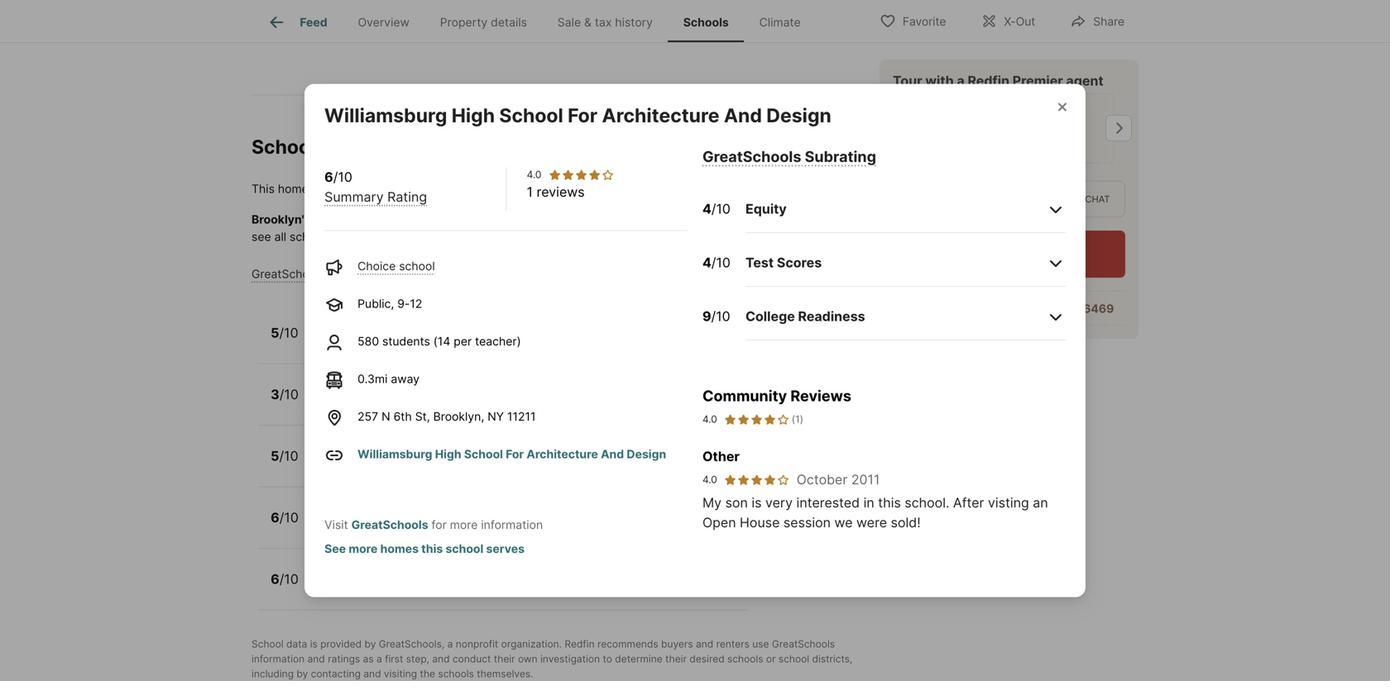 Task type: vqa. For each thing, say whether or not it's contained in the screenshot.
rightmost the agent
no



Task type: locate. For each thing, give the bounding box(es) containing it.
redfin up the investigation on the left
[[565, 639, 595, 651]]

12 up students
[[410, 297, 422, 311]]

1 horizontal spatial schools
[[438, 669, 474, 681]]

1 vertical spatial and
[[601, 448, 624, 462]]

9- right visit
[[357, 521, 369, 535]]

0 vertical spatial to
[[829, 213, 840, 227]]

1 horizontal spatial tour
[[1009, 194, 1034, 205]]

0 vertical spatial schools
[[290, 230, 332, 244]]

0 vertical spatial more
[[450, 518, 478, 533]]

1
[[527, 184, 533, 200]]

by right including
[[297, 669, 308, 681]]

0 vertical spatial 4 /10
[[703, 201, 731, 217]]

preparatory inside williamsburg preparatory school public, 9-12 • choice school • 0.3mi
[[406, 503, 483, 519]]

1 vertical spatial tour
[[1009, 194, 1034, 205]]

1 4 /10 from the top
[[703, 201, 731, 217]]

0.3mi inside williamsburg preparatory school public, 9-12 • choice school • 0.3mi
[[485, 521, 515, 535]]

0 vertical spatial 5 /10
[[271, 325, 298, 341]]

/10 inside 6 /10 summary rating
[[333, 169, 352, 185]]

,
[[442, 639, 445, 651]]

1 vertical spatial to
[[603, 654, 612, 666]]

0 horizontal spatial tour
[[893, 73, 923, 89]]

2 horizontal spatial a
[[957, 73, 965, 89]]

6- inside "john ericsson middle school 126 public, 6-8 • choice school • 0.3mi"
[[357, 398, 369, 412]]

1 vertical spatial architecture
[[527, 448, 598, 462]]

districts,
[[812, 654, 853, 666]]

4 down brooklyn
[[703, 201, 712, 217]]

nyc right 1
[[541, 182, 562, 196]]

and
[[517, 182, 538, 196], [696, 639, 714, 651], [307, 654, 325, 666], [432, 654, 450, 666], [364, 669, 381, 681]]

0 vertical spatial redfin
[[968, 73, 1010, 89]]

126
[[506, 379, 530, 396]]

information up serves
[[481, 518, 543, 533]]

tour for tour with a redfin premier agent
[[893, 73, 923, 89]]

0 vertical spatial by
[[365, 639, 376, 651]]

williamsburg high school for architecture and design up geog
[[324, 104, 832, 127]]

is inside my son is very interested in this school. after visting an open house session we were sold!
[[752, 495, 762, 511]]

williamsburg down 6th
[[358, 448, 432, 462]]

next image
[[1106, 115, 1132, 142]]

0 vertical spatial 8
[[1055, 111, 1075, 147]]

tour via video chat
[[1009, 194, 1110, 205]]

nyc up policy
[[381, 182, 403, 196]]

history
[[615, 15, 653, 29]]

policy
[[377, 213, 412, 227]]

rating 4.0 out of 5 element up geog
[[548, 168, 614, 182]]

architecture inside williamsburg high school for architecture and design element
[[602, 104, 720, 127]]

0 horizontal spatial 12
[[369, 521, 382, 535]]

see
[[325, 542, 346, 557]]

0 vertical spatial williamsburg
[[324, 104, 447, 127]]

4.0 up 1
[[527, 169, 542, 181]]

0 horizontal spatial schools
[[252, 135, 326, 158]]

step,
[[406, 654, 430, 666]]

2 vertical spatial 8
[[369, 459, 377, 473]]

• up homes
[[385, 521, 392, 535]]

community reviews
[[703, 387, 852, 406]]

information inside , a nonprofit organization. redfin recommends buyers and renters use greatschools information and ratings as a
[[252, 654, 305, 666]]

, a nonprofit organization. redfin recommends buyers and renters use greatschools information and ratings as a
[[252, 639, 835, 666]]

• right per
[[505, 336, 511, 350]]

home right (14
[[471, 336, 502, 350]]

2 horizontal spatial the
[[681, 213, 699, 227]]

climate tab
[[744, 2, 816, 42]]

information
[[481, 518, 543, 533], [252, 654, 305, 666]]

8 left n
[[369, 398, 377, 412]]

0 vertical spatial the
[[360, 182, 378, 196]]

2 vertical spatial rating 4.0 out of 5 element
[[724, 474, 790, 487]]

0.3mi away
[[358, 372, 420, 386]]

schools inside the please check the school district website to see all schools serving this home.
[[290, 230, 332, 244]]

williamsburg high school for architecture and design for williamsburg high school for architecture and design element
[[324, 104, 832, 127]]

4.0 up other
[[703, 414, 717, 426]]

0 vertical spatial tour
[[893, 73, 923, 89]]

1 vertical spatial 4.0
[[703, 414, 717, 426]]

1 horizontal spatial to
[[829, 213, 840, 227]]

design up greatschools subrating
[[767, 104, 832, 127]]

public, down conselyea
[[317, 459, 354, 473]]

2 vertical spatial 4.0
[[703, 474, 717, 486]]

2 6- from the top
[[357, 459, 369, 473]]

0 horizontal spatial the
[[360, 182, 378, 196]]

8 inside conselyea preparatory school public, 6-8 • choice school • 0.4mi
[[369, 459, 377, 473]]

schools tab
[[668, 2, 744, 42]]

video
[[1055, 194, 1083, 205]]

1 horizontal spatial 9-
[[397, 297, 410, 311]]

this right in
[[878, 495, 901, 511]]

williamsburg high school for architecture and design dialog
[[305, 84, 1086, 598]]

to inside "first step, and conduct their own investigation to determine their desired schools or school districts, including by contacting and visiting the schools themselves."
[[603, 654, 612, 666]]

high for williamsburg high school for architecture and design element
[[452, 104, 495, 127]]

this home is within the nyc chancellor's office and nyc geog district #14 - brooklyn
[[252, 182, 720, 196]]

overview
[[358, 15, 410, 29]]

school inside conselyea preparatory school public, 6-8 • choice school • 0.4mi
[[431, 459, 467, 473]]

2 5 /10 from the top
[[271, 448, 298, 464]]

5 /10 for public, prek-5 • serves this home • 0.4mi
[[271, 325, 298, 341]]

8 down agent
[[1055, 111, 1075, 147]]

rating
[[387, 189, 427, 205], [383, 267, 418, 281]]

1 vertical spatial information
[[252, 654, 305, 666]]

6- inside conselyea preparatory school public, 6-8 • choice school • 0.4mi
[[357, 459, 369, 473]]

schools down renters
[[727, 654, 763, 666]]

architecture up the -
[[602, 104, 720, 127]]

0 vertical spatial 9-
[[397, 297, 410, 311]]

greatschools
[[703, 148, 801, 166], [252, 267, 325, 281], [351, 518, 428, 533], [379, 639, 442, 651], [772, 639, 835, 651]]

1 horizontal spatial a
[[447, 639, 453, 651]]

12 inside williamsburg preparatory school public, 9-12 • choice school • 0.3mi
[[369, 521, 382, 535]]

is left within
[[312, 182, 321, 196]]

1 vertical spatial 12
[[369, 521, 382, 535]]

2 vertical spatial 6
[[271, 572, 279, 588]]

to right website
[[829, 213, 840, 227]]

1 vertical spatial 5 /10
[[271, 448, 298, 464]]

6
[[325, 169, 333, 185], [271, 510, 279, 526], [271, 572, 279, 588]]

0.4mi down the ny
[[480, 459, 510, 473]]

2 horizontal spatial schools
[[727, 654, 763, 666]]

school
[[702, 213, 738, 227], [399, 259, 435, 274], [431, 398, 467, 412], [431, 459, 467, 473], [436, 521, 472, 535], [446, 542, 484, 557], [779, 654, 810, 666]]

preparatory inside conselyea preparatory school public, 6-8 • choice school • 0.4mi
[[389, 441, 466, 457]]

by up as
[[365, 639, 376, 651]]

1 5 /10 from the top
[[271, 325, 298, 341]]

5 /10 for public, 6-8 • choice school • 0.4mi
[[271, 448, 298, 464]]

1 6 /10 from the top
[[271, 510, 299, 526]]

5 /10 down 3 /10
[[271, 448, 298, 464]]

0 vertical spatial and
[[724, 104, 762, 127]]

5 /10 up 3 /10
[[271, 325, 298, 341]]

next available: today at 8:00 pm
[[933, 258, 1085, 270]]

1 horizontal spatial architecture
[[602, 104, 720, 127]]

1 horizontal spatial their
[[666, 654, 687, 666]]

0 vertical spatial information
[[481, 518, 543, 533]]

rating 4.0 out of 5 element down community
[[724, 413, 790, 427]]

0 vertical spatial rating 4.0 out of 5 element
[[548, 168, 614, 182]]

2 4 /10 from the top
[[703, 255, 731, 271]]

property
[[440, 15, 488, 29]]

house
[[740, 515, 780, 531]]

choice
[[358, 259, 396, 274], [390, 398, 428, 412], [390, 459, 428, 473], [395, 521, 433, 535]]

design for williamsburg high school for architecture and design element
[[767, 104, 832, 127]]

district
[[741, 213, 779, 227]]

school down middle
[[431, 398, 467, 412]]

ny
[[488, 410, 504, 424]]

the down the step,
[[420, 669, 435, 681]]

home
[[278, 182, 309, 196], [471, 336, 502, 350]]

nyc
[[381, 182, 403, 196], [541, 182, 562, 196]]

0 vertical spatial williamsburg high school for architecture and design
[[324, 104, 832, 127]]

0 vertical spatial 0.3mi
[[358, 372, 388, 386]]

high inside williamsburg high school for architecture and design element
[[452, 104, 495, 127]]

5 up 3
[[271, 325, 279, 341]]

0 vertical spatial high
[[452, 104, 495, 127]]

the inside "first step, and conduct their own investigation to determine their desired schools or school districts, including by contacting and visiting the schools themselves."
[[420, 669, 435, 681]]

12 up homes
[[369, 521, 382, 535]]

public,
[[358, 297, 394, 311], [317, 336, 354, 350], [317, 398, 354, 412], [317, 459, 354, 473], [317, 521, 354, 535]]

solely
[[486, 213, 519, 227]]

1 vertical spatial by
[[297, 669, 308, 681]]

5 right 580 at the left
[[387, 336, 394, 350]]

brooklyn,
[[433, 410, 484, 424]]

public, down the john
[[317, 398, 354, 412]]

0 horizontal spatial information
[[252, 654, 305, 666]]

geography.
[[539, 213, 603, 227]]

and inside williamsburg high school for architecture and design element
[[724, 104, 762, 127]]

580 students (14 per teacher)
[[358, 335, 521, 349]]

4 /10 left test
[[703, 255, 731, 271]]

preparatory down st,
[[389, 441, 466, 457]]

1 4 from the top
[[703, 201, 712, 217]]

1 horizontal spatial information
[[481, 518, 543, 533]]

rating 4.0 out of 5 element up son at the right bottom
[[724, 474, 790, 487]]

choice down away
[[390, 398, 428, 412]]

for
[[568, 104, 598, 127], [506, 448, 524, 462]]

see
[[252, 230, 271, 244]]

schools right all
[[290, 230, 332, 244]]

williamsburg for "williamsburg high school for architecture and design" link
[[358, 448, 432, 462]]

rating up public, 9-12
[[383, 267, 418, 281]]

is for school data is provided by greatschools
[[310, 639, 318, 651]]

/10 left the john
[[279, 387, 299, 403]]

school down brooklyn
[[702, 213, 738, 227]]

redfin right with
[[968, 73, 1010, 89]]

greatschools down all
[[252, 267, 325, 281]]

0 horizontal spatial architecture
[[527, 448, 598, 462]]

1 horizontal spatial design
[[767, 104, 832, 127]]

summary down serving
[[328, 267, 380, 281]]

for up geog
[[568, 104, 598, 127]]

6 /10 left visit
[[271, 510, 299, 526]]

visiting
[[384, 669, 417, 681]]

rating up policy
[[387, 189, 427, 205]]

sold!
[[891, 515, 921, 531]]

college readiness
[[746, 309, 865, 325]]

schools
[[683, 15, 729, 29], [252, 135, 326, 158]]

school down "257 n 6th st, brooklyn, ny 11211"
[[431, 459, 467, 473]]

0 vertical spatial design
[[767, 104, 832, 127]]

schools
[[290, 230, 332, 244], [727, 654, 763, 666], [438, 669, 474, 681]]

1 vertical spatial rating
[[383, 267, 418, 281]]

brooklyn's enrollment policy is not based solely on geography.
[[252, 213, 605, 227]]

and for williamsburg high school for architecture and design element
[[724, 104, 762, 127]]

today
[[1004, 258, 1032, 270]]

9-
[[397, 297, 410, 311], [357, 521, 369, 535]]

x-out
[[1004, 14, 1036, 29]]

for for williamsburg high school for architecture and design element
[[568, 104, 598, 127]]

1 vertical spatial 4 /10
[[703, 255, 731, 271]]

equity
[[746, 201, 787, 217]]

williamsburg high school for architecture and design for "williamsburg high school for architecture and design" link
[[358, 448, 666, 462]]

schools inside tab
[[683, 15, 729, 29]]

a right as
[[377, 654, 382, 666]]

school inside williamsburg preparatory school public, 9-12 • choice school • 0.3mi
[[436, 521, 472, 535]]

home right "this"
[[278, 182, 309, 196]]

within
[[324, 182, 357, 196]]

information inside the williamsburg high school for architecture and design 'dialog'
[[481, 518, 543, 533]]

x-
[[1004, 14, 1016, 29]]

is for my son is very interested in this school. after visting an open house session we were sold!
[[752, 495, 762, 511]]

0 vertical spatial summary
[[325, 189, 384, 205]]

0 horizontal spatial by
[[297, 669, 308, 681]]

on
[[522, 213, 536, 227]]

0 horizontal spatial home
[[278, 182, 309, 196]]

the right within
[[360, 182, 378, 196]]

0.4mi up 126
[[515, 336, 545, 350]]

0.3mi down 126
[[480, 398, 510, 412]]

tour inside list box
[[1009, 194, 1034, 205]]

1 vertical spatial redfin
[[565, 639, 595, 651]]

college readiness button
[[746, 294, 1066, 341]]

data
[[286, 639, 307, 651]]

580
[[358, 335, 379, 349]]

investigation
[[540, 654, 600, 666]]

1 vertical spatial home
[[471, 336, 502, 350]]

williamsburg for williamsburg high school for architecture and design element
[[324, 104, 447, 127]]

to inside the please check the school district website to see all schools serving this home.
[[829, 213, 840, 227]]

to down recommends
[[603, 654, 612, 666]]

williamsburg high school for architecture and design link
[[358, 448, 666, 462]]

0 vertical spatial 6
[[325, 169, 333, 185]]

high down "257 n 6th st, brooklyn, ny 11211"
[[435, 448, 461, 462]]

1 vertical spatial the
[[681, 213, 699, 227]]

summary
[[325, 189, 384, 205], [328, 267, 380, 281]]

school inside "john ericsson middle school 126 public, 6-8 • choice school • 0.3mi"
[[431, 398, 467, 412]]

sale & tax history
[[558, 15, 653, 29]]

1 vertical spatial design
[[627, 448, 666, 462]]

5 /10
[[271, 325, 298, 341], [271, 448, 298, 464]]

0 vertical spatial architecture
[[602, 104, 720, 127]]

0 vertical spatial preparatory
[[389, 441, 466, 457]]

4 left test
[[703, 255, 712, 271]]

1 vertical spatial for
[[506, 448, 524, 462]]

schools up "this"
[[252, 135, 326, 158]]

2 vertical spatial 0.3mi
[[485, 521, 515, 535]]

2 vertical spatial the
[[420, 669, 435, 681]]

choice inside the williamsburg high school for architecture and design 'dialog'
[[358, 259, 396, 274]]

tab list
[[252, 0, 829, 42]]

0 horizontal spatial more
[[349, 542, 378, 557]]

property details tab
[[425, 2, 542, 42]]

0 horizontal spatial a
[[377, 654, 382, 666]]

public, up 580 at the left
[[358, 297, 394, 311]]

the
[[360, 182, 378, 196], [681, 213, 699, 227], [420, 669, 435, 681]]

4.0
[[527, 169, 542, 181], [703, 414, 717, 426], [703, 474, 717, 486]]

0 horizontal spatial redfin
[[565, 639, 595, 651]]

0 vertical spatial 6-
[[357, 398, 369, 412]]

1 vertical spatial 0.3mi
[[480, 398, 510, 412]]

an
[[1033, 495, 1048, 511]]

1 vertical spatial williamsburg high school for architecture and design
[[358, 448, 666, 462]]

tour via video chat list box
[[893, 181, 1126, 218]]

4 /10 down brooklyn
[[703, 201, 731, 217]]

climate
[[759, 15, 801, 29]]

next available: today at 8:00 pm button
[[893, 231, 1126, 278]]

in
[[864, 495, 875, 511]]

greatschools up homes
[[351, 518, 428, 533]]

0 vertical spatial for
[[568, 104, 598, 127]]

1 6- from the top
[[357, 398, 369, 412]]

chat
[[1085, 194, 1110, 205]]

tour left with
[[893, 73, 923, 89]]

1 vertical spatial 4
[[703, 255, 712, 271]]

nyc chancellor's office link
[[381, 182, 514, 196]]

rating 4.0 out of 5 element
[[548, 168, 614, 182], [724, 413, 790, 427], [724, 474, 790, 487]]

0.3mi up serves
[[485, 521, 515, 535]]

public, inside williamsburg preparatory school public, 9-12 • choice school • 0.3mi
[[317, 521, 354, 535]]

4 for equity
[[703, 201, 712, 217]]

1 vertical spatial preparatory
[[406, 503, 483, 519]]

2011
[[851, 472, 880, 488]]

None button
[[903, 93, 969, 164], [976, 94, 1042, 163], [1049, 94, 1116, 163], [903, 93, 969, 164], [976, 94, 1042, 163], [1049, 94, 1116, 163]]

/10 up the summary rating "link"
[[333, 169, 352, 185]]

2 vertical spatial williamsburg
[[317, 503, 403, 519]]

more right for
[[450, 518, 478, 533]]

for
[[432, 518, 447, 533]]

1 horizontal spatial redfin
[[968, 73, 1010, 89]]

option
[[893, 181, 998, 218]]

premier
[[1013, 73, 1063, 89]]

6- down conselyea
[[357, 459, 369, 473]]

2 6 /10 from the top
[[271, 572, 299, 588]]

use
[[753, 639, 769, 651]]

1 vertical spatial schools
[[727, 654, 763, 666]]

williamsburg inside williamsburg preparatory school public, 9-12 • choice school • 0.3mi
[[317, 503, 403, 519]]

0 horizontal spatial to
[[603, 654, 612, 666]]

choice up see more homes this school serves
[[395, 521, 433, 535]]

preparatory up see more homes this school serves link
[[406, 503, 483, 519]]

is for this home is within the nyc chancellor's office and nyc geog district #14 - brooklyn
[[312, 182, 321, 196]]

2 4 from the top
[[703, 255, 712, 271]]

0 horizontal spatial schools
[[290, 230, 332, 244]]

summary inside 6 /10 summary rating
[[325, 189, 384, 205]]

provided
[[320, 639, 362, 651]]

information up including
[[252, 654, 305, 666]]

choice inside conselyea preparatory school public, 6-8 • choice school • 0.4mi
[[390, 459, 428, 473]]

not
[[427, 213, 445, 227]]

williamsburg up "see"
[[317, 503, 403, 519]]

williamsburg up 6 /10 summary rating on the top left
[[324, 104, 447, 127]]

college
[[746, 309, 795, 325]]

/10 left test
[[712, 255, 731, 271]]

organization.
[[501, 639, 562, 651]]

a right ,
[[447, 639, 453, 651]]

reviews
[[537, 184, 585, 200]]

8 down conselyea
[[369, 459, 377, 473]]

4.0 for 1
[[527, 169, 542, 181]]

greatschools subrating
[[703, 148, 876, 166]]

0.3mi inside the williamsburg high school for architecture and design 'dialog'
[[358, 372, 388, 386]]

design for "williamsburg high school for architecture and design" link
[[627, 448, 666, 462]]

1 horizontal spatial 12
[[410, 297, 422, 311]]

and up the desired
[[696, 639, 714, 651]]

1 reviews
[[527, 184, 585, 200]]

0 vertical spatial 12
[[410, 297, 422, 311]]

school inside "first step, and conduct their own investigation to determine their desired schools or school districts, including by contacting and visiting the schools themselves."
[[779, 654, 810, 666]]

• down conselyea
[[380, 459, 386, 473]]

their up themselves.
[[494, 654, 515, 666]]

recommends
[[597, 639, 658, 651]]

this
[[379, 230, 399, 244], [448, 336, 468, 350], [878, 495, 901, 511], [421, 542, 443, 557]]

williamsburg
[[324, 104, 447, 127], [358, 448, 432, 462], [317, 503, 403, 519]]

5 down 3
[[271, 448, 279, 464]]

1 vertical spatial high
[[435, 448, 461, 462]]

0 horizontal spatial nyc
[[381, 182, 403, 196]]

1 vertical spatial 8
[[369, 398, 377, 412]]

high up this home is within the nyc chancellor's office and nyc geog district #14 - brooklyn
[[452, 104, 495, 127]]

williamsburg high school for architecture and design down the 11211
[[358, 448, 666, 462]]

1 horizontal spatial schools
[[683, 15, 729, 29]]

/10
[[333, 169, 352, 185], [712, 201, 731, 217], [712, 255, 731, 271], [711, 309, 730, 325], [279, 325, 298, 341], [279, 387, 299, 403], [279, 448, 298, 464], [279, 510, 299, 526], [279, 572, 299, 588]]

#14
[[641, 182, 661, 196]]

school inside williamsburg preparatory school public, 9-12 • choice school • 0.3mi
[[486, 503, 530, 519]]

1 vertical spatial 0.4mi
[[480, 459, 510, 473]]

including
[[252, 669, 294, 681]]

6- down ericsson on the bottom of page
[[357, 398, 369, 412]]

school right or on the bottom right of page
[[779, 654, 810, 666]]

1 horizontal spatial the
[[420, 669, 435, 681]]

0 horizontal spatial and
[[601, 448, 624, 462]]

choice down serving
[[358, 259, 396, 274]]

choice down 6th
[[390, 459, 428, 473]]



Task type: describe. For each thing, give the bounding box(es) containing it.
students
[[382, 335, 430, 349]]

rating 4.0 out of 5 element for october 2011
[[724, 474, 790, 487]]

october
[[797, 472, 848, 488]]

6469
[[1083, 302, 1114, 316]]

0 vertical spatial home
[[278, 182, 309, 196]]

dec 8
[[1055, 100, 1076, 147]]

this right serves
[[448, 336, 468, 350]]

own
[[518, 654, 538, 666]]

teacher)
[[475, 335, 521, 349]]

public, prek-5 • serves this home • 0.4mi
[[317, 336, 545, 350]]

all
[[274, 230, 286, 244]]

please check the school district website to see all schools serving this home.
[[252, 213, 840, 244]]

rating 4.0 out of 5 element for 1 reviews
[[548, 168, 614, 182]]

choice inside "john ericsson middle school 126 public, 6-8 • choice school • 0.3mi"
[[390, 398, 428, 412]]

1 vertical spatial rating 4.0 out of 5 element
[[724, 413, 790, 427]]

1 horizontal spatial 0.4mi
[[515, 336, 545, 350]]

tour for tour via video chat
[[1009, 194, 1034, 205]]

school inside conselyea preparatory school public, 6-8 • choice school • 0.4mi
[[469, 441, 513, 457]]

greatschools up the step,
[[379, 639, 442, 651]]

1 horizontal spatial more
[[450, 518, 478, 533]]

4 /10 for test scores
[[703, 255, 731, 271]]

brooklyn
[[673, 182, 720, 196]]

this inside the please check the school district website to see all schools serving this home.
[[379, 230, 399, 244]]

favorite button
[[866, 4, 960, 38]]

11211
[[507, 410, 536, 424]]

and up contacting at the bottom of the page
[[307, 654, 325, 666]]

2 nyc from the left
[[541, 182, 562, 196]]

open
[[703, 515, 736, 531]]

/10 down brooklyn
[[712, 201, 731, 217]]

john
[[317, 379, 349, 396]]

(929)
[[1021, 302, 1053, 316]]

4 /10 for equity
[[703, 201, 731, 217]]

sale & tax history tab
[[542, 2, 668, 42]]

based
[[448, 213, 483, 227]]

1 horizontal spatial by
[[365, 639, 376, 651]]

public, inside the williamsburg high school for architecture and design 'dialog'
[[358, 297, 394, 311]]

greatschools summary rating link
[[252, 267, 418, 281]]

per
[[454, 335, 472, 349]]

choice inside williamsburg preparatory school public, 9-12 • choice school • 0.3mi
[[395, 521, 433, 535]]

via
[[1037, 194, 1052, 205]]

at
[[1035, 258, 1044, 270]]

0.3mi inside "john ericsson middle school 126 public, 6-8 • choice school • 0.3mi"
[[480, 398, 510, 412]]

first
[[385, 654, 403, 666]]

8 inside dec 8
[[1055, 111, 1075, 147]]

my
[[703, 495, 722, 511]]

away
[[391, 372, 420, 386]]

/10 down 3 /10
[[279, 448, 298, 464]]

see more homes this school serves
[[325, 542, 525, 557]]

1 nyc from the left
[[381, 182, 403, 196]]

after
[[953, 495, 984, 511]]

257
[[358, 410, 378, 424]]

scores
[[777, 255, 822, 271]]

school data is provided by greatschools
[[252, 639, 442, 651]]

see more homes this school serves link
[[325, 542, 525, 557]]

visit
[[325, 518, 348, 533]]

renters
[[716, 639, 750, 651]]

8:00
[[1047, 258, 1068, 270]]

serves
[[407, 336, 444, 350]]

1 vertical spatial summary
[[328, 267, 380, 281]]

1 vertical spatial more
[[349, 542, 378, 557]]

1 horizontal spatial home
[[471, 336, 502, 350]]

this down the visit greatschools for more information
[[421, 542, 443, 557]]

• left serves
[[397, 336, 404, 350]]

school down home. at the top left of the page
[[399, 259, 435, 274]]

next
[[933, 258, 955, 270]]

8 inside "john ericsson middle school 126 public, 6-8 • choice school • 0.3mi"
[[369, 398, 377, 412]]

buyers
[[661, 639, 693, 651]]

architecture for williamsburg high school for architecture and design element
[[602, 104, 720, 127]]

preparatory for williamsburg
[[406, 503, 483, 519]]

greatschools up equity
[[703, 148, 801, 166]]

and down ,
[[432, 654, 450, 666]]

geog
[[566, 182, 595, 196]]

feed link
[[267, 12, 327, 32]]

2 their from the left
[[666, 654, 687, 666]]

257 n 6th st, brooklyn, ny 11211
[[358, 410, 536, 424]]

• left the ny
[[470, 398, 477, 412]]

4 for test scores
[[703, 255, 712, 271]]

5 for public, 6-8 • choice school • 0.4mi
[[271, 448, 279, 464]]

2 vertical spatial a
[[377, 654, 382, 666]]

readiness
[[798, 309, 865, 325]]

reviews
[[791, 387, 852, 406]]

9- inside the williamsburg high school for architecture and design 'dialog'
[[397, 297, 410, 311]]

high for "williamsburg high school for architecture and design" link
[[435, 448, 461, 462]]

conselyea
[[317, 441, 385, 457]]

/10 up data
[[279, 572, 299, 588]]

architecture for "williamsburg high school for architecture and design" link
[[527, 448, 598, 462]]

details
[[491, 15, 527, 29]]

and for "williamsburg high school for architecture and design" link
[[601, 448, 624, 462]]

2 vertical spatial schools
[[438, 669, 474, 681]]

9 /10
[[703, 309, 730, 325]]

public, inside "john ericsson middle school 126 public, 6-8 • choice school • 0.3mi"
[[317, 398, 354, 412]]

/10 left visit
[[279, 510, 299, 526]]

school inside the please check the school district website to see all schools serving this home.
[[702, 213, 738, 227]]

homes
[[380, 542, 419, 557]]

prek-
[[357, 336, 387, 350]]

tab list containing feed
[[252, 0, 829, 42]]

ratings
[[328, 654, 360, 666]]

/10 left college
[[711, 309, 730, 325]]

ericsson
[[352, 379, 408, 396]]

equity button
[[746, 186, 1066, 233]]

williamsburg high school for architecture and design element
[[324, 84, 851, 128]]

is left not
[[414, 213, 424, 227]]

1 their from the left
[[494, 654, 515, 666]]

public, inside conselyea preparatory school public, 6-8 • choice school • 0.4mi
[[317, 459, 354, 473]]

website
[[783, 213, 825, 227]]

greatschools inside , a nonprofit organization. redfin recommends buyers and renters use greatschools information and ratings as a
[[772, 639, 835, 651]]

desired
[[690, 654, 725, 666]]

• down ericsson on the bottom of page
[[380, 398, 386, 412]]

williamsburg preparatory school public, 9-12 • choice school • 0.3mi
[[317, 503, 530, 535]]

tour with a redfin premier agent
[[893, 73, 1104, 89]]

property details
[[440, 15, 527, 29]]

/10 up 3 /10
[[279, 325, 298, 341]]

and down as
[[364, 669, 381, 681]]

out
[[1016, 14, 1036, 29]]

redfin inside , a nonprofit organization. redfin recommends buyers and renters use greatschools information and ratings as a
[[565, 639, 595, 651]]

favorite
[[903, 14, 946, 29]]

subrating
[[805, 148, 876, 166]]

contacting
[[311, 669, 361, 681]]

with
[[926, 73, 954, 89]]

choice school
[[358, 259, 435, 274]]

my son is very interested in this school. after visting an open house session we were sold!
[[703, 495, 1048, 531]]

1 vertical spatial 6
[[271, 510, 279, 526]]

0.4mi inside conselyea preparatory school public, 6-8 • choice school • 0.4mi
[[480, 459, 510, 473]]

themselves.
[[477, 669, 533, 681]]

0 vertical spatial a
[[957, 73, 965, 89]]

12 inside the williamsburg high school for architecture and design 'dialog'
[[410, 297, 422, 311]]

5 for public, prek-5 • serves this home • 0.4mi
[[271, 325, 279, 341]]

• right for
[[475, 521, 482, 535]]

the inside the please check the school district website to see all schools serving this home.
[[681, 213, 699, 227]]

1 vertical spatial schools
[[252, 135, 326, 158]]

visit greatschools for more information
[[325, 518, 543, 533]]

9- inside williamsburg preparatory school public, 9-12 • choice school • 0.3mi
[[357, 521, 369, 535]]

for for "williamsburg high school for architecture and design" link
[[506, 448, 524, 462]]

and up on
[[517, 182, 538, 196]]

office
[[479, 182, 514, 196]]

preparatory for conselyea
[[389, 441, 466, 457]]

1 vertical spatial a
[[447, 639, 453, 651]]

brooklyn's
[[252, 213, 311, 227]]

greatschools link
[[351, 518, 428, 533]]

overview tab
[[343, 2, 425, 42]]

summary rating link
[[325, 189, 427, 205]]

public, left 580 at the left
[[317, 336, 354, 350]]

this inside my son is very interested in this school. after visting an open house session we were sold!
[[878, 495, 901, 511]]

school inside "john ericsson middle school 126 public, 6-8 • choice school • 0.3mi"
[[459, 379, 503, 396]]

school down for
[[446, 542, 484, 557]]

conduct
[[453, 654, 491, 666]]

x-out button
[[967, 4, 1050, 38]]

• down brooklyn,
[[470, 459, 477, 473]]

school.
[[905, 495, 950, 511]]

(929) 552-6469
[[1021, 302, 1114, 316]]

st,
[[415, 410, 430, 424]]

test scores
[[746, 255, 822, 271]]

6 inside 6 /10 summary rating
[[325, 169, 333, 185]]

first step, and conduct their own investigation to determine their desired schools or school districts, including by contacting and visiting the schools themselves.
[[252, 654, 853, 681]]

by inside "first step, and conduct their own investigation to determine their desired schools or school districts, including by contacting and visiting the schools themselves."
[[297, 669, 308, 681]]

4.0 for october
[[703, 474, 717, 486]]

rating inside 6 /10 summary rating
[[387, 189, 427, 205]]



